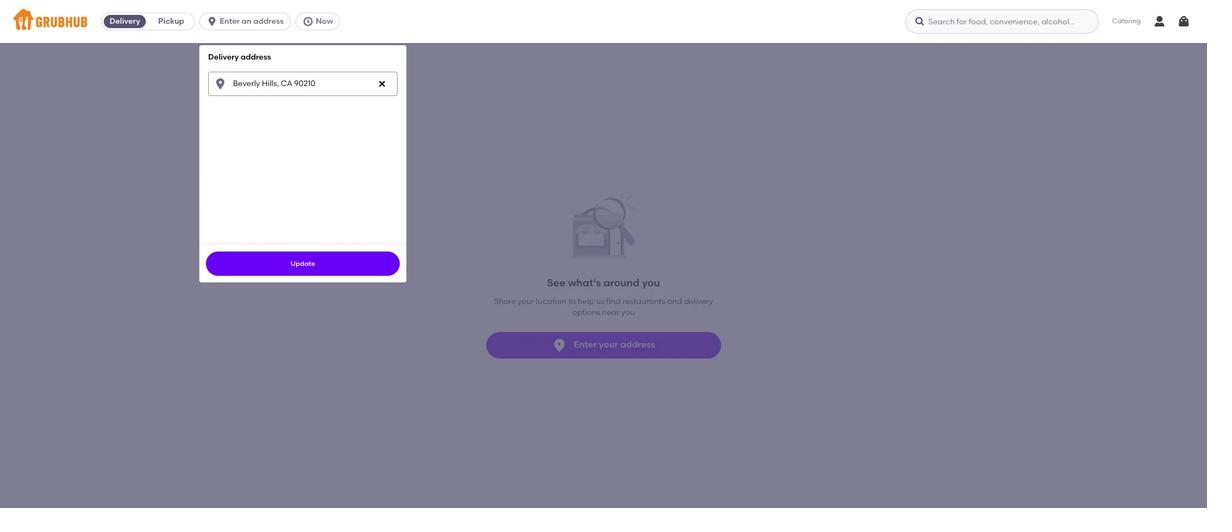 Task type: locate. For each thing, give the bounding box(es) containing it.
you up the restaurants on the bottom
[[642, 277, 660, 289]]

address inside button
[[253, 17, 284, 26]]

your down near
[[599, 340, 618, 350]]

what's
[[568, 277, 601, 289]]

0 horizontal spatial enter
[[220, 17, 240, 26]]

svg image inside now button
[[303, 16, 314, 27]]

1 vertical spatial your
[[599, 340, 618, 350]]

enter an address
[[220, 17, 284, 26]]

your inside enter your address button
[[599, 340, 618, 350]]

delivery address
[[208, 52, 271, 62]]

you right near
[[621, 308, 635, 318]]

see
[[547, 277, 566, 289]]

your
[[518, 297, 534, 306], [599, 340, 618, 350]]

0 vertical spatial enter
[[220, 17, 240, 26]]

help
[[578, 297, 594, 306]]

0 vertical spatial your
[[518, 297, 534, 306]]

delivery
[[110, 17, 140, 26], [208, 52, 239, 62]]

your for enter
[[599, 340, 618, 350]]

you
[[642, 277, 660, 289], [621, 308, 635, 318]]

1 horizontal spatial delivery
[[208, 52, 239, 62]]

catering button
[[1105, 9, 1149, 34]]

1 vertical spatial enter
[[574, 340, 597, 350]]

enter right position icon
[[574, 340, 597, 350]]

us
[[596, 297, 605, 306]]

your right share
[[518, 297, 534, 306]]

now button
[[295, 13, 345, 30]]

address inside button
[[620, 340, 655, 350]]

svg image down delivery address
[[214, 77, 227, 90]]

address
[[253, 17, 284, 26], [241, 52, 271, 62], [620, 340, 655, 350]]

an
[[242, 17, 251, 26]]

delivery inside delivery button
[[110, 17, 140, 26]]

svg image
[[207, 16, 218, 27], [214, 77, 227, 90]]

1 vertical spatial delivery
[[208, 52, 239, 62]]

delivery for delivery address
[[208, 52, 239, 62]]

enter your address
[[574, 340, 655, 350]]

around
[[603, 277, 640, 289]]

1 vertical spatial address
[[241, 52, 271, 62]]

enter
[[220, 17, 240, 26], [574, 340, 597, 350]]

1 horizontal spatial your
[[599, 340, 618, 350]]

enter for enter your address
[[574, 340, 597, 350]]

svg image
[[1177, 15, 1191, 28], [303, 16, 314, 27], [915, 16, 926, 27], [378, 79, 387, 88]]

near
[[602, 308, 619, 318]]

see what's around you
[[547, 277, 660, 289]]

your inside 'share your location to help us find restaurants and delivery options near you'
[[518, 297, 534, 306]]

0 vertical spatial delivery
[[110, 17, 140, 26]]

enter inside enter your address button
[[574, 340, 597, 350]]

0 vertical spatial you
[[642, 277, 660, 289]]

1 horizontal spatial enter
[[574, 340, 597, 350]]

address down the restaurants on the bottom
[[620, 340, 655, 350]]

2 vertical spatial address
[[620, 340, 655, 350]]

address down enter an address
[[241, 52, 271, 62]]

delivery down enter an address button
[[208, 52, 239, 62]]

delivery left pickup
[[110, 17, 140, 26]]

0 horizontal spatial you
[[621, 308, 635, 318]]

0 horizontal spatial delivery
[[110, 17, 140, 26]]

delivery
[[684, 297, 713, 306]]

pickup button
[[148, 13, 194, 30]]

address right an
[[253, 17, 284, 26]]

now
[[316, 17, 333, 26]]

enter for enter an address
[[220, 17, 240, 26]]

options
[[572, 308, 600, 318]]

0 vertical spatial svg image
[[207, 16, 218, 27]]

svg image left an
[[207, 16, 218, 27]]

enter inside enter an address button
[[220, 17, 240, 26]]

1 vertical spatial you
[[621, 308, 635, 318]]

0 vertical spatial address
[[253, 17, 284, 26]]

share your location to help us find restaurants and delivery options near you
[[494, 297, 713, 318]]

0 horizontal spatial your
[[518, 297, 534, 306]]

enter left an
[[220, 17, 240, 26]]



Task type: vqa. For each thing, say whether or not it's contained in the screenshot.
Items
no



Task type: describe. For each thing, give the bounding box(es) containing it.
enter your address button
[[486, 332, 721, 359]]

delivery for delivery
[[110, 17, 140, 26]]

catering
[[1112, 17, 1141, 25]]

enter an address button
[[199, 13, 295, 30]]

update button
[[206, 252, 400, 276]]

position icon image
[[552, 338, 567, 353]]

find
[[606, 297, 621, 306]]

1 horizontal spatial you
[[642, 277, 660, 289]]

address for enter an address
[[253, 17, 284, 26]]

update
[[291, 260, 315, 268]]

1 vertical spatial svg image
[[214, 77, 227, 90]]

address for enter your address
[[620, 340, 655, 350]]

share
[[494, 297, 516, 306]]

you inside 'share your location to help us find restaurants and delivery options near you'
[[621, 308, 635, 318]]

restaurants
[[623, 297, 665, 306]]

and
[[667, 297, 682, 306]]

your for share
[[518, 297, 534, 306]]

delivery button
[[102, 13, 148, 30]]

pickup
[[158, 17, 184, 26]]

svg image inside enter an address button
[[207, 16, 218, 27]]

Enter an address search field
[[208, 72, 398, 96]]

location
[[536, 297, 567, 306]]

to
[[569, 297, 576, 306]]

main navigation navigation
[[0, 0, 1207, 509]]



